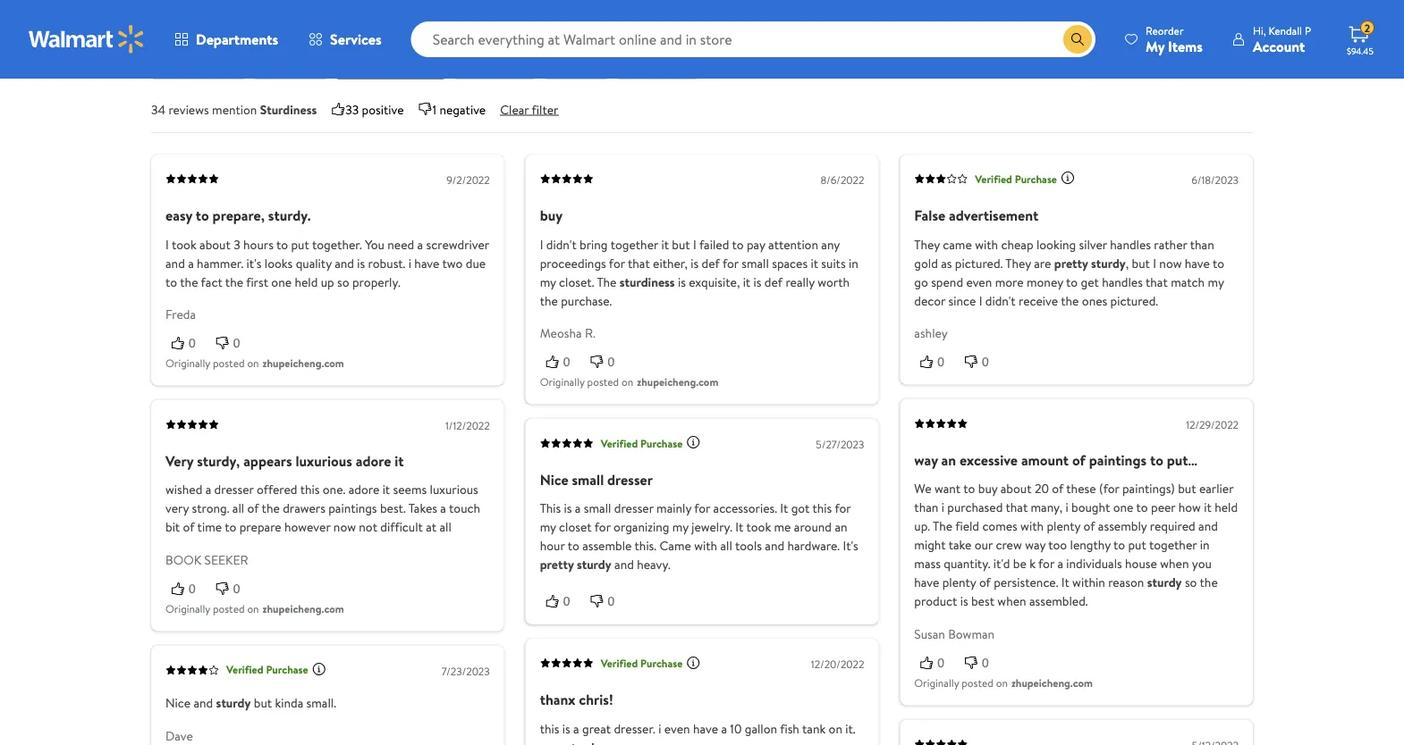 Task type: locate. For each thing, give the bounding box(es) containing it.
verified purchase left verified purchase information image
[[601, 656, 683, 671]]

1 horizontal spatial luxurious
[[430, 481, 478, 499]]

i inside i took about 3 hours to put together. you need a screwdriver and a hammer. it's looks quality and is robust. i have two due to the fact the first one held up so properly.
[[165, 235, 169, 253]]

(34)
[[409, 56, 431, 73]]

2 horizontal spatial put
[[1167, 450, 1188, 470]]

with down many,
[[1021, 518, 1044, 535]]

have down mass
[[914, 574, 939, 592]]

(23)
[[500, 56, 522, 73]]

product
[[914, 593, 957, 611]]

0 for the 0 button under the hour
[[563, 595, 570, 609]]

0 horizontal spatial took
[[172, 235, 196, 253]]

than right rather
[[1190, 235, 1214, 253]]

1 vertical spatial that
[[1146, 273, 1168, 290]]

0 vertical spatial all
[[232, 500, 244, 518]]

5/27/2023
[[816, 437, 864, 452]]

1 vertical spatial buy
[[978, 480, 998, 498]]

the down you
[[1200, 574, 1218, 592]]

all left "tools" at right
[[720, 538, 732, 555]]

2 vertical spatial put
[[1128, 537, 1146, 554]]

0 vertical spatial together
[[611, 235, 658, 253]]

the inside "is exquisite, it is def really worth the purchase."
[[540, 292, 558, 309]]

sturdiness (34)
[[350, 56, 431, 73]]

a up closet
[[575, 500, 581, 518]]

1 horizontal spatial put
[[1128, 537, 1146, 554]]

didn't inside i didn't bring together it but i failed to pay attention any proceedings for that either, is def for small spaces it suits in my closet. the
[[546, 235, 577, 253]]

took inside i took about 3 hours to put together. you need a screwdriver and a hammer. it's looks quality and is robust. i have two due to the fact the first one held up so properly.
[[172, 235, 196, 253]]

verified purchase up advertisement at the top of the page
[[975, 171, 1057, 186]]

verified for small
[[601, 436, 638, 451]]

kendall
[[1269, 23, 1302, 38]]

list
[[151, 15, 1253, 43]]

the up purchase.
[[597, 273, 617, 290]]

originally posted on zhupeicheng.com down r. at the left of page
[[540, 374, 718, 390]]

thanx chris!
[[540, 691, 613, 710]]

to up paintings)
[[1150, 450, 1163, 470]]

but inside i didn't bring together it but i failed to pay attention any proceedings for that either, is def for small spaces it suits in my closet. the
[[672, 235, 690, 253]]

nice small dresser
[[540, 470, 653, 490]]

zhupeicheng.com for buy
[[637, 374, 718, 390]]

appears
[[243, 451, 292, 471]]

i didn't bring together it but i failed to pay attention any proceedings for that either, is def for small spaces it suits in my closet. the
[[540, 235, 858, 290]]

pretty down the hour
[[540, 556, 574, 574]]

way inside way an excessive amount of paintings to put together
[[914, 450, 938, 470]]

accessories.
[[713, 500, 777, 518]]

together inside the we want to buy about 20 of these (for paintings) but earlier than i purchased that many, i bought one to peer how it held up. the field comes with plenty of assembly required and might take our crew way too lengthy to put together in mass quantity. it'd be k for a individuals house when you have plenty of persistence. it within reason
[[1149, 537, 1197, 554]]

assembly
[[1098, 518, 1147, 535]]

instructions
[[616, 20, 680, 37]]

1 horizontal spatial in
[[1200, 537, 1210, 554]]

the inside the we want to buy about 20 of these (for paintings) but earlier than i purchased that many, i bought one to peer how it held up. the field comes with plenty of assembly required and might take our crew way too lengthy to put together in mass quantity. it'd be k for a individuals house when you have plenty of persistence. it within reason
[[933, 518, 953, 535]]

1 horizontal spatial (41)
[[877, 20, 898, 37]]

pretty
[[1054, 254, 1088, 272], [540, 556, 574, 574]]

0 horizontal spatial in
[[849, 254, 858, 272]]

0 horizontal spatial paintings
[[328, 500, 377, 518]]

to inside wished a dresser offered this one. adore it seems luxurious very strong. all of the drawers paintings best. takes a touch bit of time to prepare however now not difficult at all
[[225, 519, 236, 536]]

held down quality
[[295, 273, 318, 290]]

1 horizontal spatial when
[[1160, 556, 1189, 573]]

0 vertical spatial luxurious
[[296, 451, 352, 471]]

meosha
[[540, 324, 582, 342]]

0 vertical spatial (41)
[[877, 20, 898, 37]]

way
[[914, 450, 938, 470], [1025, 537, 1046, 554]]

0 vertical spatial an
[[941, 450, 956, 470]]

and down the how
[[1199, 518, 1218, 535]]

1 vertical spatial when
[[997, 593, 1026, 611]]

when down persistence.
[[997, 593, 1026, 611]]

money
[[1027, 273, 1063, 290]]

so inside so the product is best when assembled.
[[1185, 574, 1197, 592]]

0 vertical spatial paintings
[[1089, 450, 1147, 470]]

1 horizontal spatial this
[[540, 720, 559, 738]]

sturdy.
[[268, 206, 311, 225]]

the for buy
[[597, 273, 617, 290]]

posted
[[213, 356, 245, 371], [587, 374, 619, 390], [213, 602, 245, 617], [962, 676, 993, 691]]

difficult
[[380, 519, 423, 536]]

originally posted on zhupeicheng.com down first
[[165, 356, 344, 371]]

1 horizontal spatial they
[[1005, 254, 1031, 272]]

1 horizontal spatial def
[[764, 273, 783, 290]]

2 horizontal spatial this
[[813, 500, 832, 518]]

originally for buy
[[540, 374, 585, 390]]

(61)
[[561, 20, 580, 37]]

dresser
[[165, 56, 207, 73]]

so down you
[[1185, 574, 1197, 592]]

0 vertical spatial this
[[300, 481, 320, 499]]

spaces
[[772, 254, 808, 272]]

the right the up.
[[933, 518, 953, 535]]

of up the prepare
[[247, 500, 259, 518]]

1 vertical spatial put
[[1167, 450, 1188, 470]]

0 horizontal spatial now
[[333, 519, 356, 536]]

Walmart Site-Wide search field
[[411, 21, 1096, 57]]

buy up purchased
[[978, 480, 998, 498]]

0 vertical spatial the
[[597, 273, 617, 290]]

purchase for false advertisement
[[1015, 171, 1057, 186]]

0 horizontal spatial one
[[271, 273, 292, 290]]

that inside i didn't bring together it but i failed to pay attention any proceedings for that either, is def for small spaces it suits in my closet. the
[[628, 254, 650, 272]]

that for for
[[628, 254, 650, 272]]

0 horizontal spatial way
[[914, 450, 938, 470]]

1 horizontal spatial took
[[746, 519, 771, 536]]

2 horizontal spatial it
[[1061, 574, 1069, 592]]

now inside ", but i now have to go spend even more money to get handles that match my decor since i didn't receive the ones pictured."
[[1159, 254, 1182, 272]]

very
[[165, 451, 193, 471]]

0 vertical spatial plenty
[[1047, 518, 1081, 535]]

the inside so the product is best when assembled.
[[1200, 574, 1218, 592]]

verified purchase information image up small.
[[312, 663, 326, 677]]

purchase up advertisement at the top of the page
[[1015, 171, 1057, 186]]

appearance (64)
[[391, 20, 482, 37]]

1 horizontal spatial one
[[1113, 499, 1133, 517]]

size (38)
[[267, 56, 314, 73]]

want
[[935, 480, 961, 498]]

when left you
[[1160, 556, 1189, 573]]

they down cheap
[[1005, 254, 1031, 272]]

list item containing drawers
[[265, 15, 369, 43]]

a inside the we want to buy about 20 of these (for paintings) but earlier than i purchased that many, i bought one to peer how it held up. the field comes with plenty of assembly required and might take our crew way too lengthy to put together in mass quantity. it'd be k for a individuals house when you have plenty of persistence. it within reason
[[1057, 556, 1063, 573]]

together up sturdiness
[[611, 235, 658, 253]]

0 for the 0 button underneath the meosha
[[563, 355, 570, 369]]

2 horizontal spatial all
[[720, 538, 732, 555]]

and
[[165, 254, 185, 272], [335, 254, 354, 272], [1199, 518, 1218, 535], [765, 538, 784, 555], [614, 556, 634, 574], [194, 695, 213, 712]]

1 vertical spatial way
[[1025, 537, 1046, 554]]

1 vertical spatial handles
[[1102, 273, 1143, 290]]

sturdiness inside see more list
[[350, 56, 405, 73]]

list item containing value
[[453, 50, 536, 79]]

1 vertical spatial now
[[333, 519, 356, 536]]

2 vertical spatial this
[[540, 720, 559, 738]]

originally posted on zhupeicheng.com for way an excessive amount of paintings to put together
[[914, 676, 1093, 691]]

so right up
[[337, 273, 349, 290]]

small down nice small dresser
[[584, 500, 611, 518]]

0 horizontal spatial so
[[337, 273, 349, 290]]

2 horizontal spatial that
[[1146, 273, 1168, 290]]

is down thanx on the bottom left of the page
[[562, 720, 570, 738]]

search icon image
[[1071, 32, 1085, 47]]

0 horizontal spatial held
[[295, 273, 318, 290]]

but inside ", but i now have to go spend even more money to get handles that match my decor since i didn't receive the ones pictured."
[[1132, 254, 1150, 272]]

but up either,
[[672, 235, 690, 253]]

1 vertical spatial paintings
[[328, 500, 377, 518]]

originally for way an excessive amount of paintings to put together
[[914, 676, 959, 691]]

reorder my items
[[1146, 23, 1203, 56]]

0 horizontal spatial put
[[291, 235, 309, 253]]

up.
[[914, 518, 930, 535]]

verified purchase information image up mainly
[[686, 436, 701, 450]]

2 horizontal spatial together
[[1149, 537, 1197, 554]]

purchase for thanx chris!
[[640, 656, 683, 671]]

0 for the 0 button under freda
[[189, 336, 196, 350]]

it inside wished a dresser offered this one. adore it seems luxurious very strong. all of the drawers paintings best. takes a touch bit of time to prepare however now not difficult at all
[[382, 481, 390, 499]]

1 horizontal spatial pictured.
[[1110, 292, 1158, 309]]

(41) inside see more list
[[211, 56, 231, 73]]

1 horizontal spatial didn't
[[985, 292, 1016, 309]]

about inside the we want to buy about 20 of these (for paintings) but earlier than i purchased that many, i bought one to peer how it held up. the field comes with plenty of assembly required and might take our crew way too lengthy to put together in mass quantity. it'd be k for a individuals house when you have plenty of persistence. it within reason
[[1001, 480, 1032, 498]]

dresser inside wished a dresser offered this one. adore it seems luxurious very strong. all of the drawers paintings best. takes a touch bit of time to prepare however now not difficult at all
[[214, 481, 254, 499]]

verified for chris!
[[601, 656, 638, 671]]

even inside ", but i now have to go spend even more money to get handles that match my decor since i didn't receive the ones pictured."
[[966, 273, 992, 290]]

list item containing fit
[[544, 50, 609, 79]]

verified up nice small dresser
[[601, 436, 638, 451]]

list item
[[151, 15, 258, 43], [265, 15, 369, 43], [377, 15, 496, 43], [503, 15, 595, 43], [602, 15, 721, 43], [728, 15, 811, 43], [818, 15, 912, 43], [151, 50, 245, 79], [253, 50, 328, 79], [335, 50, 446, 79], [453, 50, 536, 79], [544, 50, 609, 79], [616, 50, 698, 79]]

with
[[975, 235, 998, 253], [1021, 518, 1044, 535], [694, 538, 717, 555]]

one inside i took about 3 hours to put together. you need a screwdriver and a hammer. it's looks quality and is robust. i have two due to the fact the first one held up so properly.
[[271, 273, 292, 290]]

all inside this is a small dresser mainly for accessories. it got this for my closet for organizing my jewelry. it took me around an hour to assemble this. came with all tools and hardware. it's pretty sturdy and heavy.
[[720, 538, 732, 555]]

gold
[[914, 254, 938, 272]]

my inside ", but i now have to go spend even more money to get handles that match my decor since i didn't receive the ones pictured."
[[1208, 273, 1224, 290]]

small inside i didn't bring together it but i failed to pay attention any proceedings for that either, is def for small spaces it suits in my closet. the
[[742, 254, 769, 272]]

0 horizontal spatial sturdiness
[[260, 100, 317, 118]]

0 horizontal spatial didn't
[[546, 235, 577, 253]]

clear filter button
[[500, 100, 558, 118]]

assembly (121)
[[165, 20, 244, 37]]

however
[[284, 519, 330, 536]]

put up paintings)
[[1167, 450, 1188, 470]]

plenty down the quantity. in the right bottom of the page
[[942, 574, 976, 592]]

on for very sturdy, appears luxurious adore it
[[247, 602, 259, 617]]

it up best.
[[382, 481, 390, 499]]

is inside i took about 3 hours to put together. you need a screwdriver and a hammer. it's looks quality and is robust. i have two due to the fact the first one held up so properly.
[[357, 254, 365, 272]]

with inside they came with cheap looking silver handles rather than gold as pictured. they are
[[975, 235, 998, 253]]

0 for the 0 button underneath bowman in the bottom right of the page
[[982, 656, 989, 670]]

handles inside they came with cheap looking silver handles rather than gold as pictured. they are
[[1110, 235, 1151, 253]]

about
[[199, 235, 231, 253], [1001, 480, 1032, 498]]

1 horizontal spatial that
[[1006, 499, 1028, 517]]

closet
[[559, 519, 592, 536]]

0 horizontal spatial than
[[914, 499, 938, 517]]

1 horizontal spatial nice
[[540, 470, 568, 490]]

1 vertical spatial verified purchase information image
[[686, 436, 701, 450]]

Search search field
[[411, 21, 1096, 57]]

0 vertical spatial adore
[[356, 451, 391, 471]]

0 button down ashley
[[914, 353, 959, 371]]

small
[[742, 254, 769, 272], [572, 470, 604, 490], [584, 500, 611, 518]]

drawers
[[283, 500, 325, 518]]

dresser for small
[[607, 470, 653, 490]]

2 vertical spatial that
[[1006, 499, 1028, 517]]

0 for the 0 button underneath fact
[[233, 336, 240, 350]]

is inside so the product is best when assembled.
[[960, 593, 968, 611]]

2 vertical spatial with
[[694, 538, 717, 555]]

that
[[628, 254, 650, 272], [1146, 273, 1168, 290], [1006, 499, 1028, 517]]

this inside wished a dresser offered this one. adore it seems luxurious very strong. all of the drawers paintings best. takes a touch bit of time to prepare however now not difficult at all
[[300, 481, 320, 499]]

1 horizontal spatial with
[[975, 235, 998, 253]]

0 horizontal spatial even
[[664, 720, 690, 738]]

0 vertical spatial buy
[[540, 206, 563, 225]]

1 horizontal spatial so
[[1185, 574, 1197, 592]]

prepare
[[239, 519, 281, 536]]

way an excessive amount of paintings to put together
[[914, 450, 1188, 495]]

put up quality
[[291, 235, 309, 253]]

0 vertical spatial than
[[1190, 235, 1214, 253]]

luxurious up one.
[[296, 451, 352, 471]]

luxurious up touch
[[430, 481, 478, 499]]

departments button
[[159, 18, 293, 61]]

appearance
[[391, 20, 455, 37]]

value (23)
[[467, 56, 522, 73]]

0 vertical spatial sturdiness
[[350, 56, 405, 73]]

sturdy inside this is a small dresser mainly for accessories. it got this for my closet for organizing my jewelry. it took me around an hour to assemble this. came with all tools and hardware. it's pretty sturdy and heavy.
[[577, 556, 611, 574]]

it down accessories. at the bottom right of page
[[735, 519, 743, 536]]

0 vertical spatial they
[[914, 235, 940, 253]]

have inside the we want to buy about 20 of these (for paintings) but earlier than i purchased that many, i bought one to peer how it held up. the field comes with plenty of assembly required and might take our crew way too lengthy to put together in mass quantity. it'd be k for a individuals house when you have plenty of persistence. it within reason
[[914, 574, 939, 592]]

purchase for nice small dresser
[[640, 436, 683, 451]]

1 vertical spatial took
[[746, 519, 771, 536]]

0 vertical spatial with
[[975, 235, 998, 253]]

posted down r. at the left of page
[[587, 374, 619, 390]]

zhupeicheng.com for way an excessive amount of paintings to put together
[[1011, 676, 1093, 691]]

in
[[849, 254, 858, 272], [1200, 537, 1210, 554]]

together up purchased
[[914, 476, 969, 495]]

that left match
[[1146, 273, 1168, 290]]

i inside i took about 3 hours to put together. you need a screwdriver and a hammer. it's looks quality and is robust. i have two due to the fact the first one held up so properly.
[[409, 254, 411, 272]]

for up exquisite,
[[723, 254, 739, 272]]

so inside i took about 3 hours to put together. you need a screwdriver and a hammer. it's looks quality and is robust. i have two due to the fact the first one held up so properly.
[[337, 273, 349, 290]]

now
[[1159, 254, 1182, 272], [333, 519, 356, 536]]

pictured. down ,
[[1110, 292, 1158, 309]]

to inside way an excessive amount of paintings to put together
[[1150, 450, 1163, 470]]

1 vertical spatial it
[[735, 519, 743, 536]]

mass
[[914, 556, 941, 573]]

my down "this" at the bottom left
[[540, 519, 556, 536]]

the for way an excessive amount of paintings to put together
[[933, 518, 953, 535]]

paintings
[[1089, 450, 1147, 470], [328, 500, 377, 518]]

list item containing instructions
[[602, 15, 721, 43]]

attention
[[768, 235, 818, 253]]

a down too
[[1057, 556, 1063, 573]]

verified purchase information image
[[1061, 171, 1075, 185], [686, 436, 701, 450], [312, 663, 326, 677]]

list item containing dresser
[[151, 50, 245, 79]]

organizing
[[614, 519, 669, 536]]

fish
[[780, 720, 799, 738]]

proceedings
[[540, 254, 606, 272]]

i down easy
[[165, 235, 169, 253]]

1 vertical spatial def
[[764, 273, 783, 290]]

paintings inside way an excessive amount of paintings to put together
[[1089, 450, 1147, 470]]

about up hammer.
[[199, 235, 231, 253]]

came
[[660, 538, 691, 555]]

i left failed at the top
[[693, 235, 697, 253]]

purchase
[[1015, 171, 1057, 186], [640, 436, 683, 451], [640, 656, 683, 671], [266, 663, 308, 678]]

an inside this is a small dresser mainly for accessories. it got this for my closet for organizing my jewelry. it took me around an hour to assemble this. came with all tools and hardware. it's pretty sturdy and heavy.
[[835, 519, 847, 536]]

0 vertical spatial didn't
[[546, 235, 577, 253]]

dresser
[[607, 470, 653, 490], [214, 481, 254, 499], [614, 500, 654, 518]]

2 horizontal spatial verified purchase information image
[[1061, 171, 1075, 185]]

0 vertical spatial took
[[172, 235, 196, 253]]

verified up "nice and sturdy but kinda small."
[[226, 663, 263, 678]]

excessive
[[960, 450, 1018, 470]]

now inside wished a dresser offered this one. adore it seems luxurious very strong. all of the drawers paintings best. takes a touch bit of time to prepare however now not difficult at all
[[333, 519, 356, 536]]

(121)
[[221, 20, 244, 37]]

of right 20
[[1052, 480, 1064, 498]]

way up the we at the bottom right
[[914, 450, 938, 470]]

verified purchase for nice small dresser
[[601, 436, 683, 451]]

1 horizontal spatial the
[[933, 518, 953, 535]]

list item containing color
[[616, 50, 698, 79]]

1 horizontal spatial paintings
[[1089, 450, 1147, 470]]

list item containing clothes
[[818, 15, 912, 43]]

didn't inside ", but i now have to go spend even more money to get handles that match my decor since i didn't receive the ones pictured."
[[985, 292, 1016, 309]]

0 horizontal spatial they
[[914, 235, 940, 253]]

the left fact
[[180, 273, 198, 290]]

the inside wished a dresser offered this one. adore it seems luxurious very strong. all of the drawers paintings best. takes a touch bit of time to prepare however now not difficult at all
[[262, 500, 280, 518]]

9/2/2022
[[446, 172, 490, 188]]

is down either,
[[678, 273, 686, 290]]

my left closet.
[[540, 273, 556, 290]]

0 horizontal spatial nice
[[165, 695, 191, 712]]

(41) for clothes (41)
[[877, 20, 898, 37]]

(41) inside list
[[877, 20, 898, 37]]

0 horizontal spatial pictured.
[[955, 254, 1003, 272]]

the
[[180, 273, 198, 290], [225, 273, 243, 290], [540, 292, 558, 309], [1061, 292, 1079, 309], [262, 500, 280, 518], [1200, 574, 1218, 592]]

0 vertical spatial pretty
[[1054, 254, 1088, 272]]

luxurious
[[296, 451, 352, 471], [430, 481, 478, 499]]

1 vertical spatial sturdiness
[[260, 100, 317, 118]]

1 vertical spatial (41)
[[211, 56, 231, 73]]

originally down the susan
[[914, 676, 959, 691]]

now down rather
[[1159, 254, 1182, 272]]

with right came
[[975, 235, 998, 253]]

0 horizontal spatial luxurious
[[296, 451, 352, 471]]

have left two
[[414, 254, 439, 272]]

on
[[247, 356, 259, 371], [622, 374, 633, 390], [247, 602, 259, 617], [996, 676, 1008, 691], [829, 720, 842, 738]]

1 vertical spatial held
[[1215, 499, 1238, 517]]

0 horizontal spatial it
[[735, 519, 743, 536]]

, but i now have to go spend even more money to get handles that match my decor since i didn't receive the ones pictured.
[[914, 254, 1224, 309]]

$94.45
[[1347, 45, 1374, 57]]

required
[[1150, 518, 1196, 535]]

verified purchase for false advertisement
[[975, 171, 1057, 186]]

that inside ", but i now have to go spend even more money to get handles that match my decor since i didn't receive the ones pictured."
[[1146, 273, 1168, 290]]

0 vertical spatial verified purchase information image
[[1061, 171, 1075, 185]]

small down pay
[[742, 254, 769, 272]]

sturdiness down services
[[350, 56, 405, 73]]

originally down the meosha
[[540, 374, 585, 390]]

one inside the we want to buy about 20 of these (for paintings) but earlier than i purchased that many, i bought one to peer how it held up. the field comes with plenty of assembly required and might take our crew way too lengthy to put together in mass quantity. it'd be k for a individuals house when you have plenty of persistence. it within reason
[[1113, 499, 1133, 517]]

for up assemble at bottom
[[595, 519, 611, 536]]

i right many,
[[1066, 499, 1068, 517]]

the inside i didn't bring together it but i failed to pay attention any proceedings for that either, is def for small spaces it suits in my closet. the
[[597, 273, 617, 290]]

when inside the we want to buy about 20 of these (for paintings) but earlier than i purchased that many, i bought one to peer how it held up. the field comes with plenty of assembly required and might take our crew way too lengthy to put together in mass quantity. it'd be k for a individuals house when you have plenty of persistence. it within reason
[[1160, 556, 1189, 573]]

2 horizontal spatial with
[[1021, 518, 1044, 535]]

zhupeicheng.com for very sturdy, appears luxurious adore it
[[263, 602, 344, 617]]

this is a small dresser mainly for accessories. it got this for my closet for organizing my jewelry. it took me around an hour to assemble this. came with all tools and hardware. it's pretty sturdy and heavy.
[[540, 500, 858, 574]]

2 vertical spatial it
[[1061, 574, 1069, 592]]

verified purchase for thanx chris!
[[601, 656, 683, 671]]

0 horizontal spatial verified purchase information image
[[312, 663, 326, 677]]

it inside the we want to buy about 20 of these (for paintings) but earlier than i purchased that many, i bought one to peer how it held up. the field comes with plenty of assembly required and might take our crew way too lengthy to put together in mass quantity. it'd be k for a individuals house when you have plenty of persistence. it within reason
[[1061, 574, 1069, 592]]

together
[[611, 235, 658, 253], [914, 476, 969, 495], [1149, 537, 1197, 554]]

size
[[267, 56, 288, 73]]

the up the meosha
[[540, 292, 558, 309]]

1 vertical spatial nice
[[165, 695, 191, 712]]

0 for the 0 button underneath since
[[982, 355, 989, 369]]

r.
[[585, 324, 595, 342]]

handles inside ", but i now have to go spend even more money to get handles that match my decor since i didn't receive the ones pictured."
[[1102, 273, 1143, 290]]

mention
[[212, 100, 257, 118]]

adore right one.
[[348, 481, 379, 499]]

0 horizontal spatial an
[[835, 519, 847, 536]]

put up 'house'
[[1128, 537, 1146, 554]]

one up assembly
[[1113, 499, 1133, 517]]

together down required
[[1149, 537, 1197, 554]]

services
[[330, 30, 382, 49]]

originally down freda
[[165, 356, 210, 371]]

0 vertical spatial so
[[337, 273, 349, 290]]

i down need
[[409, 254, 411, 272]]

small.
[[306, 695, 336, 712]]

0 vertical spatial about
[[199, 235, 231, 253]]

luxurious inside wished a dresser offered this one. adore it seems luxurious very strong. all of the drawers paintings best. takes a touch bit of time to prepare however now not difficult at all
[[430, 481, 478, 499]]

is
[[357, 254, 365, 272], [691, 254, 699, 272], [678, 273, 686, 290], [753, 273, 761, 290], [564, 500, 572, 518], [960, 593, 968, 611], [562, 720, 570, 738]]

have up match
[[1185, 254, 1210, 272]]

for inside the we want to buy about 20 of these (for paintings) but earlier than i purchased that many, i bought one to peer how it held up. the field comes with plenty of assembly required and might take our crew way too lengthy to put together in mass quantity. it'd be k for a individuals house when you have plenty of persistence. it within reason
[[1038, 556, 1054, 573]]

1 vertical spatial pretty
[[540, 556, 574, 574]]

of up the best
[[979, 574, 991, 592]]

first
[[246, 273, 268, 290]]

20
[[1035, 480, 1049, 498]]

adore up best.
[[356, 451, 391, 471]]

all right the at
[[440, 519, 451, 536]]

0 for the 0 button underneath the susan
[[938, 656, 945, 670]]

one down looks
[[271, 273, 292, 290]]

and inside the we want to buy about 20 of these (for paintings) but earlier than i purchased that many, i bought one to peer how it held up. the field comes with plenty of assembly required and might take our crew way too lengthy to put together in mass quantity. it'd be k for a individuals house when you have plenty of persistence. it within reason
[[1199, 518, 1218, 535]]

might
[[914, 537, 946, 554]]

it left got
[[780, 500, 788, 518]]

verified purchase
[[975, 171, 1057, 186], [601, 436, 683, 451], [601, 656, 683, 671], [226, 663, 308, 678]]

1 horizontal spatial an
[[941, 450, 956, 470]]

false
[[914, 206, 945, 225]]

hour
[[540, 538, 565, 555]]

0 for the 0 button under assemble at bottom
[[608, 595, 615, 609]]

handles down ,
[[1102, 273, 1143, 290]]

for
[[609, 254, 625, 272], [723, 254, 739, 272], [694, 500, 710, 518], [835, 500, 851, 518], [595, 519, 611, 536], [1038, 556, 1054, 573]]

0 vertical spatial pictured.
[[955, 254, 1003, 272]]

drawers
[[280, 20, 325, 37]]

0 for the 0 button under r. at the left of page
[[608, 355, 615, 369]]

it up assembled.
[[1061, 574, 1069, 592]]

the down offered
[[262, 500, 280, 518]]

sturdy down silver
[[1091, 254, 1126, 272]]

originally for very sturdy, appears luxurious adore it
[[165, 602, 210, 617]]

1 vertical spatial pictured.
[[1110, 292, 1158, 309]]

1 vertical spatial than
[[914, 499, 938, 517]]

0 vertical spatial now
[[1159, 254, 1182, 272]]

held inside i took about 3 hours to put together. you need a screwdriver and a hammer. it's looks quality and is robust. i have two due to the fact the first one held up so properly.
[[295, 273, 318, 290]]

1 vertical spatial even
[[664, 720, 690, 738]]

all right "strong." at the bottom of the page
[[232, 500, 244, 518]]

1 vertical spatial one
[[1113, 499, 1133, 517]]

took inside this is a small dresser mainly for accessories. it got this for my closet for organizing my jewelry. it took me around an hour to assemble this. came with all tools and hardware. it's pretty sturdy and heavy.
[[746, 519, 771, 536]]

handles
[[1110, 235, 1151, 253], [1102, 273, 1143, 290]]



Task type: describe. For each thing, give the bounding box(es) containing it.
originally for easy to prepare, sturdy.
[[165, 356, 210, 371]]

0 horizontal spatial buy
[[540, 206, 563, 225]]

about inside i took about 3 hours to put together. you need a screwdriver and a hammer. it's looks quality and is robust. i have two due to the fact the first one held up so properly.
[[199, 235, 231, 253]]

house
[[1125, 556, 1157, 573]]

looks
[[265, 254, 293, 272]]

since
[[948, 292, 976, 309]]

0 for the 0 button underneath book
[[189, 582, 196, 596]]

it inside "is exquisite, it is def really worth the purchase."
[[743, 273, 750, 290]]

2 vertical spatial verified purchase information image
[[312, 663, 326, 677]]

a left hammer.
[[188, 254, 194, 272]]

0 horizontal spatial plenty
[[942, 574, 976, 592]]

together inside way an excessive amount of paintings to put together
[[914, 476, 969, 495]]

so the product is best when assembled.
[[914, 574, 1218, 611]]

comes
[[982, 518, 1018, 535]]

to up looks
[[276, 235, 288, 253]]

it inside the we want to buy about 20 of these (for paintings) but earlier than i purchased that many, i bought one to peer how it held up. the field comes with plenty of assembly required and might take our crew way too lengthy to put together in mass quantity. it'd be k for a individuals house when you have plenty of persistence. it within reason
[[1204, 499, 1212, 517]]

match
[[1171, 273, 1205, 290]]

fit
[[558, 56, 572, 73]]

0 for the 0 button under the seeker at the bottom left of the page
[[233, 582, 240, 596]]

for up jewelry.
[[694, 500, 710, 518]]

0 button down freda
[[165, 334, 210, 352]]

put inside i took about 3 hours to put together. you need a screwdriver and a hammer. it's looks quality and is robust. i have two due to the fact the first one held up so properly.
[[291, 235, 309, 253]]

not
[[359, 519, 377, 536]]

sturdy left kinda
[[216, 695, 251, 712]]

take
[[949, 537, 972, 554]]

me
[[774, 519, 791, 536]]

in inside the we want to buy about 20 of these (for paintings) but earlier than i purchased that many, i bought one to peer how it held up. the field comes with plenty of assembly required and might take our crew way too lengthy to put together in mass quantity. it'd be k for a individuals house when you have plenty of persistence. it within reason
[[1200, 537, 1210, 554]]

great
[[582, 720, 611, 738]]

on for easy to prepare, sturdy.
[[247, 356, 259, 371]]

0 for the 0 button under ashley
[[938, 355, 945, 369]]

due
[[466, 254, 486, 272]]

easy to prepare, sturdy.
[[165, 206, 311, 225]]

(41) for dresser (41)
[[211, 56, 231, 73]]

that for handles
[[1146, 273, 1168, 290]]

when inside so the product is best when assembled.
[[997, 593, 1026, 611]]

advertisement
[[949, 206, 1039, 225]]

for up it's
[[835, 500, 851, 518]]

susan bowman
[[914, 626, 995, 643]]

false advertisement
[[914, 206, 1039, 225]]

have inside ", but i now have to go spend even more money to get handles that match my decor since i didn't receive the ones pictured."
[[1185, 254, 1210, 272]]

that inside the we want to buy about 20 of these (for paintings) but earlier than i purchased that many, i bought one to peer how it held up. the field comes with plenty of assembly required and might take our crew way too lengthy to put together in mass quantity. it'd be k for a individuals house when you have plenty of persistence. it within reason
[[1006, 499, 1028, 517]]

purchase up kinda
[[266, 663, 308, 678]]

is inside i didn't bring together it but i failed to pay attention any proceedings for that either, is def for small spaces it suits in my closet. the
[[691, 254, 699, 272]]

(45)
[[773, 20, 796, 37]]

at
[[426, 519, 437, 536]]

a up "strong." at the bottom of the page
[[205, 481, 211, 499]]

to inside i didn't bring together it but i failed to pay attention any proceedings for that either, is def for small spaces it suits in my closet. the
[[732, 235, 744, 253]]

quality
[[296, 254, 332, 272]]

list containing assembly
[[151, 15, 1253, 43]]

originally posted on zhupeicheng.com for easy to prepare, sturdy.
[[165, 356, 344, 371]]

a left great
[[573, 720, 579, 738]]

seems
[[393, 481, 427, 499]]

see more list
[[151, 50, 1253, 79]]

have left 10
[[693, 720, 718, 738]]

posted for way an excessive amount of paintings to put together
[[962, 676, 993, 691]]

and left kinda
[[194, 695, 213, 712]]

verified purchase information image
[[686, 656, 701, 670]]

list item containing sturdiness
[[335, 50, 446, 79]]

reviews
[[168, 100, 209, 118]]

go
[[914, 273, 928, 290]]

to down assembly
[[1113, 537, 1125, 554]]

clothes (41)
[[832, 20, 898, 37]]

held inside the we want to buy about 20 of these (for paintings) but earlier than i purchased that many, i bought one to peer how it held up. the field comes with plenty of assembly required and might take our crew way too lengthy to put together in mass quantity. it'd be k for a individuals house when you have plenty of persistence. it within reason
[[1215, 499, 1238, 517]]

closet.
[[559, 273, 594, 290]]

(17)
[[576, 56, 595, 73]]

to down 6/18/2023
[[1213, 254, 1224, 272]]

posted for easy to prepare, sturdy.
[[213, 356, 245, 371]]

properly.
[[352, 273, 400, 290]]

to left get
[[1066, 273, 1078, 290]]

crew
[[996, 537, 1022, 554]]

and left hammer.
[[165, 254, 185, 272]]

pictured. inside they came with cheap looking silver handles rather than gold as pictured. they are
[[955, 254, 1003, 272]]

a left 10
[[721, 720, 727, 738]]

but inside the we want to buy about 20 of these (for paintings) but earlier than i purchased that many, i bought one to peer how it held up. the field comes with plenty of assembly required and might take our crew way too lengthy to put together in mass quantity. it'd be k for a individuals house when you have plenty of persistence. it within reason
[[1178, 480, 1196, 498]]

originally posted on zhupeicheng.com for buy
[[540, 374, 718, 390]]

they came with cheap looking silver handles rather than gold as pictured. they are
[[914, 235, 1214, 272]]

way inside the we want to buy about 20 of these (for paintings) but earlier than i purchased that many, i bought one to peer how it held up. the field comes with plenty of assembly required and might take our crew way too lengthy to put together in mass quantity. it'd be k for a individuals house when you have plenty of persistence. it within reason
[[1025, 537, 1046, 554]]

posted for buy
[[587, 374, 619, 390]]

on for way an excessive amount of paintings to put together
[[996, 676, 1008, 691]]

i down want
[[941, 499, 944, 517]]

of up the lengthy on the right bottom
[[1084, 518, 1095, 535]]

pretty sturdy
[[1054, 254, 1126, 272]]

pretty inside this is a small dresser mainly for accessories. it got this for my closet for organizing my jewelry. it took me around an hour to assemble this. came with all tools and hardware. it's pretty sturdy and heavy.
[[540, 556, 574, 574]]

put inside the we want to buy about 20 of these (for paintings) but earlier than i purchased that many, i bought one to peer how it held up. the field comes with plenty of assembly required and might take our crew way too lengthy to put together in mass quantity. it'd be k for a individuals house when you have plenty of persistence. it within reason
[[1128, 537, 1146, 554]]

list item containing quality
[[503, 15, 595, 43]]

see more button
[[713, 50, 772, 70]]

i down rather
[[1153, 254, 1156, 272]]

a right takes
[[440, 500, 446, 518]]

walmart image
[[29, 25, 145, 54]]

heavy.
[[637, 556, 671, 574]]

in inside i didn't bring together it but i failed to pay attention any proceedings for that either, is def for small spaces it suits in my closet. the
[[849, 254, 858, 272]]

originally posted on zhupeicheng.com for very sturdy, appears luxurious adore it
[[165, 602, 344, 617]]

time
[[197, 519, 222, 536]]

it'd
[[993, 556, 1010, 573]]

1 vertical spatial small
[[572, 470, 604, 490]]

within
[[1072, 574, 1105, 592]]

0 button down the susan
[[914, 654, 959, 672]]

clothes
[[832, 20, 874, 37]]

to down paintings)
[[1136, 499, 1148, 517]]

an inside way an excessive amount of paintings to put together
[[941, 450, 956, 470]]

0 button down the seeker at the bottom left of the page
[[210, 580, 255, 598]]

posted for very sturdy, appears luxurious adore it
[[213, 602, 245, 617]]

it.
[[845, 720, 856, 738]]

0 button down assemble at bottom
[[584, 593, 629, 611]]

paintings inside wished a dresser offered this one. adore it seems luxurious very strong. all of the drawers paintings best. takes a touch bit of time to prepare however now not difficult at all
[[328, 500, 377, 518]]

dresser.
[[614, 720, 655, 738]]

the inside ", but i now have to go spend even more money to get handles that match my decor since i didn't receive the ones pictured."
[[1061, 292, 1079, 309]]

book seeker
[[165, 552, 248, 569]]

robust.
[[368, 254, 406, 272]]

either,
[[653, 254, 688, 272]]

with inside this is a small dresser mainly for accessories. it got this for my closet for organizing my jewelry. it took me around an hour to assemble this. came with all tools and hardware. it's pretty sturdy and heavy.
[[694, 538, 717, 555]]

positive
[[362, 100, 404, 118]]

persistence.
[[994, 574, 1058, 592]]

but left kinda
[[254, 695, 272, 712]]

you
[[1192, 556, 1212, 573]]

(for
[[1099, 480, 1119, 498]]

sturdy down 'house'
[[1147, 574, 1182, 592]]

decor
[[914, 292, 945, 309]]

strong.
[[192, 500, 229, 518]]

clear filter
[[500, 100, 558, 118]]

is down pay
[[753, 273, 761, 290]]

fact
[[201, 273, 222, 290]]

verified for advertisement
[[975, 171, 1012, 186]]

these
[[1066, 480, 1096, 498]]

of right bit in the bottom of the page
[[183, 519, 195, 536]]

3
[[234, 235, 240, 253]]

silver
[[1079, 235, 1107, 253]]

than inside the we want to buy about 20 of these (for paintings) but earlier than i purchased that many, i bought one to peer how it held up. the field comes with plenty of assembly required and might take our crew way too lengthy to put together in mass quantity. it'd be k for a individuals house when you have plenty of persistence. it within reason
[[914, 499, 938, 517]]

with inside the we want to buy about 20 of these (for paintings) but earlier than i purchased that many, i bought one to peer how it held up. the field comes with plenty of assembly required and might take our crew way too lengthy to put together in mass quantity. it'd be k for a individuals house when you have plenty of persistence. it within reason
[[1021, 518, 1044, 535]]

for up sturdiness
[[609, 254, 625, 272]]

i right since
[[979, 292, 982, 309]]

is inside this is a small dresser mainly for accessories. it got this for my closet for organizing my jewelry. it took me around an hour to assemble this. came with all tools and hardware. it's pretty sturdy and heavy.
[[564, 500, 572, 518]]

nice for nice and sturdy but kinda small.
[[165, 695, 191, 712]]

to up purchased
[[963, 480, 975, 498]]

easy
[[165, 206, 192, 225]]

worth
[[818, 273, 850, 290]]

seeker
[[204, 552, 248, 569]]

it left suits
[[811, 254, 818, 272]]

sturdy,
[[197, 451, 240, 471]]

cheap
[[1001, 235, 1033, 253]]

instructions (50)
[[616, 20, 706, 37]]

individuals
[[1066, 556, 1122, 573]]

1 vertical spatial they
[[1005, 254, 1031, 272]]

verified purchase information image for false advertisement
[[1061, 171, 1075, 185]]

small inside this is a small dresser mainly for accessories. it got this for my closet for organizing my jewelry. it took me around an hour to assemble this. came with all tools and hardware. it's pretty sturdy and heavy.
[[584, 500, 611, 518]]

list item containing appearance
[[377, 15, 496, 43]]

and down together.
[[335, 254, 354, 272]]

1 horizontal spatial pretty
[[1054, 254, 1088, 272]]

my inside i didn't bring together it but i failed to pay attention any proceedings for that either, is def for small spaces it suits in my closet. the
[[540, 273, 556, 290]]

fit (17)
[[558, 56, 595, 73]]

a right need
[[417, 235, 423, 253]]

12/20/2022
[[811, 657, 864, 673]]

tank
[[802, 720, 826, 738]]

to up freda
[[165, 273, 177, 290]]

list item containing size
[[253, 50, 328, 79]]

verified purchase up "nice and sturdy but kinda small."
[[226, 663, 308, 678]]

0 button down fact
[[210, 334, 255, 352]]

list item containing assembly
[[151, 15, 258, 43]]

hardware.
[[787, 538, 840, 555]]

this.
[[635, 538, 657, 555]]

my up came
[[672, 519, 688, 536]]

1
[[432, 100, 437, 118]]

the right fact
[[225, 273, 243, 290]]

and down me
[[765, 538, 784, 555]]

to right easy
[[196, 206, 209, 225]]

together inside i didn't bring together it but i failed to pay attention any proceedings for that either, is def for small spaces it suits in my closet. the
[[611, 235, 658, 253]]

negative
[[440, 100, 486, 118]]

of inside way an excessive amount of paintings to put together
[[1072, 450, 1086, 470]]

1/12/2022
[[445, 418, 490, 434]]

very sturdy, appears luxurious adore it
[[165, 451, 404, 471]]

items
[[1168, 36, 1203, 56]]

clear
[[500, 100, 529, 118]]

nice and sturdy but kinda small.
[[165, 695, 336, 712]]

be
[[1013, 556, 1027, 573]]

dresser for a
[[214, 481, 254, 499]]

one.
[[323, 481, 345, 499]]

and down assemble at bottom
[[614, 556, 634, 574]]

thanx
[[540, 691, 576, 710]]

zhupeicheng.com for easy to prepare, sturdy.
[[263, 356, 344, 371]]

buy inside the we want to buy about 20 of these (for paintings) but earlier than i purchased that many, i bought one to peer how it held up. the field comes with plenty of assembly required and might take our crew way too lengthy to put together in mass quantity. it'd be k for a individuals house when you have plenty of persistence. it within reason
[[978, 480, 998, 498]]

nice for nice small dresser
[[540, 470, 568, 490]]

this inside this is a small dresser mainly for accessories. it got this for my closet for organizing my jewelry. it took me around an hour to assemble this. came with all tools and hardware. it's pretty sturdy and heavy.
[[813, 500, 832, 518]]

i up proceedings
[[540, 235, 543, 253]]

drawers (106)
[[280, 20, 355, 37]]

def inside "is exquisite, it is def really worth the purchase."
[[764, 273, 783, 290]]

than inside they came with cheap looking silver handles rather than gold as pictured. they are
[[1190, 235, 1214, 253]]

1 vertical spatial all
[[440, 519, 451, 536]]

list item containing price
[[728, 15, 811, 43]]

bought
[[1071, 499, 1110, 517]]

pictured. inside ", but i now have to go spend even more money to get handles that match my decor since i didn't receive the ones pictured."
[[1110, 292, 1158, 309]]

12/29/2022
[[1186, 417, 1239, 433]]

it up seems
[[395, 451, 404, 471]]

have inside i took about 3 hours to put together. you need a screwdriver and a hammer. it's looks quality and is robust. i have two due to the fact the first one held up so properly.
[[414, 254, 439, 272]]

0 horizontal spatial all
[[232, 500, 244, 518]]

reorder
[[1146, 23, 1184, 38]]

adore inside wished a dresser offered this one. adore it seems luxurious very strong. all of the drawers paintings best. takes a touch bit of time to prepare however now not difficult at all
[[348, 481, 379, 499]]

i right dresser.
[[658, 720, 661, 738]]

reason
[[1108, 574, 1144, 592]]

dresser inside this is a small dresser mainly for accessories. it got this for my closet for organizing my jewelry. it took me around an hour to assemble this. came with all tools and hardware. it's pretty sturdy and heavy.
[[614, 500, 654, 518]]

it up either,
[[661, 235, 669, 253]]

7/23/2023
[[442, 664, 490, 679]]

put inside way an excessive amount of paintings to put together
[[1167, 450, 1188, 470]]

verified purchase information image for nice small dresser
[[686, 436, 701, 450]]

on for buy
[[622, 374, 633, 390]]

0 button down the meosha
[[540, 353, 584, 371]]

0 button down the hour
[[540, 593, 584, 611]]

0 button down bowman in the bottom right of the page
[[959, 654, 1003, 672]]

0 button down book
[[165, 580, 210, 598]]

see
[[713, 50, 735, 70]]

quality
[[518, 20, 557, 37]]

def inside i didn't bring together it but i failed to pay attention any proceedings for that either, is def for small spaces it suits in my closet. the
[[702, 254, 720, 272]]

dave
[[165, 728, 193, 745]]

10
[[730, 720, 742, 738]]

0 vertical spatial it
[[780, 500, 788, 518]]

price (45)
[[742, 20, 796, 37]]

34
[[151, 100, 165, 118]]

0 button down r. at the left of page
[[584, 353, 629, 371]]

1 horizontal spatial plenty
[[1047, 518, 1081, 535]]

to inside this is a small dresser mainly for accessories. it got this for my closet for organizing my jewelry. it took me around an hour to assemble this. came with all tools and hardware. it's pretty sturdy and heavy.
[[568, 538, 579, 555]]

0 button down since
[[959, 353, 1003, 371]]

my
[[1146, 36, 1165, 56]]

rather
[[1154, 235, 1187, 253]]

a inside this is a small dresser mainly for accessories. it got this for my closet for organizing my jewelry. it took me around an hour to assemble this. came with all tools and hardware. it's pretty sturdy and heavy.
[[575, 500, 581, 518]]

suits
[[821, 254, 846, 272]]



Task type: vqa. For each thing, say whether or not it's contained in the screenshot.


